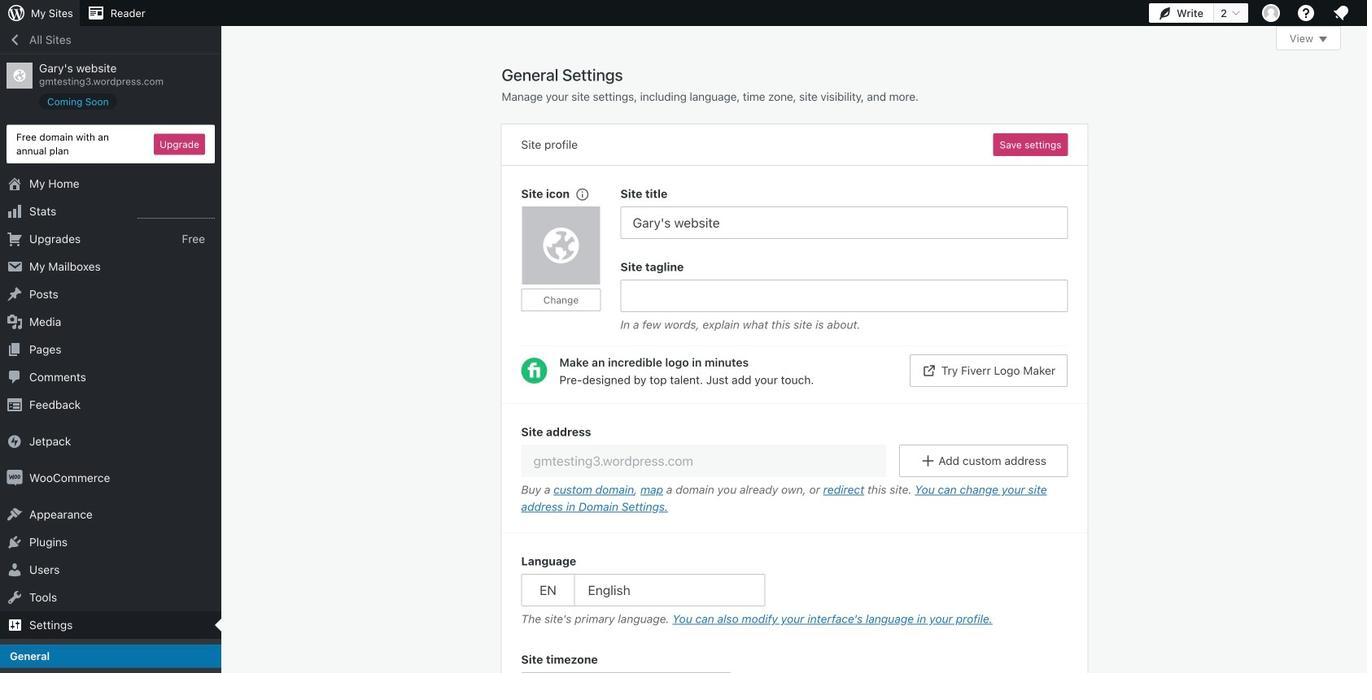 Task type: locate. For each thing, give the bounding box(es) containing it.
main content
[[502, 26, 1341, 674]]

img image
[[7, 434, 23, 450], [7, 470, 23, 487]]

group
[[521, 186, 621, 338], [621, 186, 1068, 239], [621, 259, 1068, 338], [502, 404, 1088, 534], [521, 553, 1068, 632], [521, 652, 1068, 674]]

None text field
[[621, 207, 1068, 239], [621, 280, 1068, 313], [521, 445, 886, 478], [621, 207, 1068, 239], [621, 280, 1068, 313], [521, 445, 886, 478]]

0 vertical spatial img image
[[7, 434, 23, 450]]

1 vertical spatial img image
[[7, 470, 23, 487]]

2 img image from the top
[[7, 470, 23, 487]]



Task type: describe. For each thing, give the bounding box(es) containing it.
1 img image from the top
[[7, 434, 23, 450]]

my profile image
[[1262, 4, 1280, 22]]

fiverr small logo image
[[521, 358, 547, 384]]

more information image
[[575, 187, 589, 201]]

highest hourly views 0 image
[[138, 208, 215, 219]]

help image
[[1296, 3, 1316, 23]]

manage your notifications image
[[1331, 3, 1351, 23]]

closed image
[[1319, 37, 1327, 42]]



Task type: vqa. For each thing, say whether or not it's contained in the screenshot.
what would you like your domain name to be? search field
no



